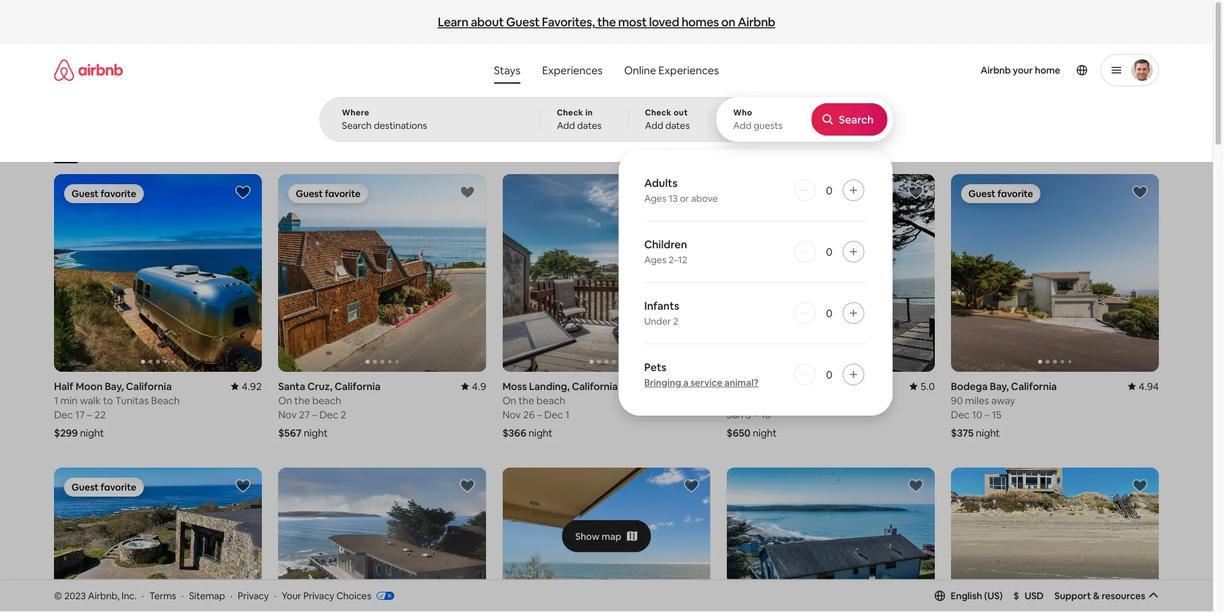 Task type: describe. For each thing, give the bounding box(es) containing it.
miles
[[966, 394, 990, 407]]

night inside half moon bay, california 1 min walk to tunitas beach dec 17 – 22 $299 night
[[80, 426, 104, 440]]

nov for nov 26 – dec 1
[[503, 408, 521, 421]]

home
[[1036, 64, 1061, 76]]

about
[[471, 14, 504, 30]]

4.92
[[242, 380, 262, 393]]

dec inside half moon bay, california 1 min walk to tunitas beach dec 17 – 22 $299 night
[[54, 408, 73, 421]]

usd
[[1025, 590, 1045, 602]]

– inside the jan 5 – 10 $650 night
[[754, 408, 759, 421]]

27
[[299, 408, 310, 421]]

add to wishlist: half moon bay, california image
[[235, 184, 251, 201]]

english (us)
[[951, 590, 1003, 602]]

children
[[645, 237, 688, 251]]

online
[[625, 63, 657, 77]]

10 inside the jan 5 – 10 $650 night
[[761, 408, 771, 421]]

2 inside infants under 2
[[674, 315, 679, 328]]

guests
[[754, 120, 783, 132]]

add to wishlist: santa cruz, california image
[[460, 184, 476, 201]]

4 · from the left
[[274, 590, 277, 602]]

infants under 2
[[645, 299, 680, 328]]

17
[[75, 408, 85, 421]]

&
[[1094, 590, 1100, 602]]

2 inside santa cruz, california on the beach nov 27 – dec 2 $567 night
[[341, 408, 346, 421]]

or
[[680, 193, 690, 205]]

5.0 out of 5 average rating image
[[910, 380, 935, 393]]

walk
[[80, 394, 101, 407]]

learn about guest favorites, the most loved homes on airbnb link
[[433, 9, 781, 35]]

santa
[[278, 380, 305, 393]]

parks
[[710, 143, 732, 154]]

service
[[691, 377, 723, 389]]

inc.
[[122, 590, 137, 602]]

add to wishlist: big sur, california image
[[235, 478, 251, 494]]

tiny homes
[[878, 143, 922, 154]]

1 vertical spatial homes
[[896, 143, 922, 154]]

2 add to wishlist: dillon beach, california image from the left
[[908, 478, 925, 494]]

guest
[[506, 14, 540, 30]]

beach for cruz,
[[312, 394, 341, 407]]

cruz,
[[308, 380, 333, 393]]

who
[[734, 107, 753, 118]]

terms link
[[149, 590, 176, 602]]

show map
[[576, 531, 622, 543]]

add to wishlist: moss landing, california image
[[684, 184, 700, 201]]

2 privacy from the left
[[304, 590, 335, 602]]

$650
[[727, 426, 751, 440]]

english (us) button
[[935, 590, 1003, 602]]

26
[[523, 408, 535, 421]]

1 privacy from the left
[[238, 590, 269, 602]]

privacy link
[[238, 590, 269, 602]]

treehouses
[[813, 143, 857, 154]]

check for check out add dates
[[645, 107, 672, 118]]

1 · from the left
[[142, 590, 144, 602]]

bay, for bodega bay, california
[[766, 380, 785, 393]]

4.94 out of 5 average rating image
[[1129, 380, 1160, 393]]

above
[[692, 193, 718, 205]]

none search field containing stays
[[320, 43, 894, 416]]

© 2023 airbnb, inc. ·
[[54, 590, 144, 602]]

choices
[[337, 590, 372, 602]]

add to wishlist: watsonville, california image
[[1133, 478, 1149, 494]]

pets
[[645, 360, 667, 374]]

santa cruz, california on the beach nov 27 – dec 2 $567 night
[[278, 380, 381, 440]]

on
[[722, 14, 736, 30]]

night inside the moss landing, california on the beach nov 26 – dec 1 $366 night
[[529, 426, 553, 440]]

terms · sitemap · privacy ·
[[149, 590, 277, 602]]

dec inside santa cruz, california on the beach nov 27 – dec 2 $567 night
[[320, 408, 339, 421]]

your
[[1014, 64, 1034, 76]]

landing,
[[529, 380, 570, 393]]

beach
[[151, 394, 180, 407]]

bodega for bodega bay, california
[[727, 380, 764, 393]]

half
[[54, 380, 74, 393]]

jan 5 – 10 $650 night
[[727, 408, 777, 440]]

trending
[[755, 143, 789, 154]]

learn about guest favorites, the most loved homes on airbnb
[[438, 14, 776, 30]]

$567
[[278, 426, 302, 440]]

Where field
[[342, 120, 519, 132]]

check for check in add dates
[[557, 107, 584, 118]]

tunitas
[[115, 394, 149, 407]]

©
[[54, 590, 62, 602]]

group containing national parks
[[54, 111, 928, 163]]

min
[[60, 394, 78, 407]]

most
[[619, 14, 647, 30]]

– for moss landing, california
[[537, 408, 542, 421]]

add inside who add guests
[[734, 120, 752, 132]]

the for homes
[[598, 14, 616, 30]]

on for santa
[[278, 394, 292, 407]]

4.9 out of 5 average rating image
[[461, 380, 487, 393]]

dec inside bodega bay, california 90 miles away dec 10 – 15 $375 night
[[952, 408, 970, 421]]

(us)
[[985, 590, 1003, 602]]

5
[[746, 408, 752, 421]]

infants
[[645, 299, 680, 313]]

california for santa cruz, california on the beach nov 27 – dec 2 $567 night
[[335, 380, 381, 393]]

beach for landing,
[[537, 394, 566, 407]]

$
[[1014, 590, 1020, 602]]

where
[[342, 107, 370, 118]]

check out add dates
[[645, 107, 690, 132]]

bodega for bodega bay, california 90 miles away dec 10 – 15 $375 night
[[952, 380, 988, 393]]

pets bringing a service animal?
[[645, 360, 759, 389]]

bay, for bodega bay, california 90 miles away dec 10 – 15 $375 night
[[991, 380, 1010, 393]]

1 inside the moss landing, california on the beach nov 26 – dec 1 $366 night
[[566, 408, 570, 421]]

adults ages 13 or above
[[645, 176, 718, 205]]

california inside half moon bay, california 1 min walk to tunitas beach dec 17 – 22 $299 night
[[126, 380, 172, 393]]

– for bodega bay, california
[[985, 408, 990, 421]]

learn
[[438, 14, 469, 30]]

half moon bay, california 1 min walk to tunitas beach dec 17 – 22 $299 night
[[54, 380, 180, 440]]

1 add to wishlist: dillon beach, california image from the left
[[460, 478, 476, 494]]

10 inside bodega bay, california 90 miles away dec 10 – 15 $375 night
[[973, 408, 983, 421]]

away
[[992, 394, 1016, 407]]

0 vertical spatial homes
[[682, 14, 719, 30]]

online experiences link
[[614, 57, 730, 84]]

sitemap link
[[189, 590, 225, 602]]

support & resources button
[[1055, 590, 1160, 602]]

the for 27
[[295, 394, 310, 407]]



Task type: vqa. For each thing, say whether or not it's contained in the screenshot.
the add guests
no



Task type: locate. For each thing, give the bounding box(es) containing it.
moss landing, california on the beach nov 26 – dec 1 $366 night
[[503, 380, 618, 440]]

bodega up miles on the right bottom of the page
[[952, 380, 988, 393]]

1 vertical spatial ages
[[645, 254, 667, 266]]

2 horizontal spatial the
[[598, 14, 616, 30]]

nov inside santa cruz, california on the beach nov 27 – dec 2 $567 night
[[278, 408, 297, 421]]

beach
[[537, 394, 566, 407], [312, 394, 341, 407]]

1 horizontal spatial dates
[[666, 120, 690, 132]]

0 horizontal spatial 4.9
[[472, 380, 487, 393]]

– for santa cruz, california
[[312, 408, 317, 421]]

4.9 out of 5 average rating image
[[686, 380, 711, 393]]

1 horizontal spatial add to wishlist: dillon beach, california image
[[908, 478, 925, 494]]

night
[[80, 426, 104, 440], [529, 426, 553, 440], [304, 426, 328, 440], [753, 426, 777, 440], [977, 426, 1001, 440]]

– right 17
[[87, 408, 92, 421]]

– left 15
[[985, 408, 990, 421]]

2 dates from the left
[[666, 120, 690, 132]]

0 for pets
[[827, 368, 833, 382]]

1 horizontal spatial bay,
[[766, 380, 785, 393]]

add inside the check out add dates
[[645, 120, 664, 132]]

add to wishlist: bodega bay, california image
[[908, 184, 925, 201], [1133, 184, 1149, 201]]

night down 26
[[529, 426, 553, 440]]

moss
[[503, 380, 527, 393]]

bodega up 5
[[727, 380, 764, 393]]

out
[[674, 107, 688, 118]]

night inside santa cruz, california on the beach nov 27 – dec 2 $567 night
[[304, 426, 328, 440]]

2 check from the left
[[645, 107, 672, 118]]

0 horizontal spatial dates
[[578, 120, 602, 132]]

4 – from the left
[[754, 408, 759, 421]]

add inside check in add dates
[[557, 120, 576, 132]]

on down moss
[[503, 394, 517, 407]]

check left in
[[557, 107, 584, 118]]

night down 15
[[977, 426, 1001, 440]]

1 add to wishlist: bodega bay, california image from the left
[[908, 184, 925, 201]]

1 down landing,
[[566, 408, 570, 421]]

4 california from the left
[[787, 380, 833, 393]]

1 horizontal spatial airbnb
[[981, 64, 1012, 76]]

to
[[103, 394, 113, 407]]

check left out
[[645, 107, 672, 118]]

airbnb your home
[[981, 64, 1061, 76]]

a
[[684, 377, 689, 389]]

on down santa
[[278, 394, 292, 407]]

nov left 26
[[503, 408, 521, 421]]

dec down 90
[[952, 408, 970, 421]]

airbnb inside profile element
[[981, 64, 1012, 76]]

– inside bodega bay, california 90 miles away dec 10 – 15 $375 night
[[985, 408, 990, 421]]

1 horizontal spatial experiences
[[659, 63, 719, 77]]

add to wishlist: dillon beach, california image
[[460, 478, 476, 494], [908, 478, 925, 494]]

1 california from the left
[[126, 380, 172, 393]]

stays tab panel
[[320, 97, 894, 416]]

1
[[54, 394, 58, 407], [566, 408, 570, 421]]

ages for children
[[645, 254, 667, 266]]

1 horizontal spatial homes
[[896, 143, 922, 154]]

dec down min
[[54, 408, 73, 421]]

loved
[[649, 14, 680, 30]]

1 horizontal spatial bodega
[[952, 380, 988, 393]]

california inside bodega bay, california 90 miles away dec 10 – 15 $375 night
[[1012, 380, 1058, 393]]

the up 26
[[519, 394, 535, 407]]

0 horizontal spatial on
[[278, 394, 292, 407]]

0 horizontal spatial add to wishlist: bodega bay, california image
[[908, 184, 925, 201]]

1 horizontal spatial nov
[[503, 408, 521, 421]]

night inside the jan 5 – 10 $650 night
[[753, 426, 777, 440]]

airbnb right the on
[[738, 14, 776, 30]]

0 vertical spatial 1
[[54, 394, 58, 407]]

2 right under
[[674, 315, 679, 328]]

5 night from the left
[[977, 426, 1001, 440]]

3 california from the left
[[335, 380, 381, 393]]

airbnb
[[738, 14, 776, 30], [981, 64, 1012, 76]]

– inside half moon bay, california 1 min walk to tunitas beach dec 17 – 22 $299 night
[[87, 408, 92, 421]]

3 – from the left
[[312, 408, 317, 421]]

your privacy choices
[[282, 590, 372, 602]]

0 horizontal spatial the
[[295, 394, 310, 407]]

bay, inside half moon bay, california 1 min walk to tunitas beach dec 17 – 22 $299 night
[[105, 380, 124, 393]]

4.9 left moss
[[472, 380, 487, 393]]

ages down adults
[[645, 193, 667, 205]]

3 0 from the top
[[827, 306, 833, 320]]

the up 27
[[295, 394, 310, 407]]

1 horizontal spatial check
[[645, 107, 672, 118]]

1 add from the left
[[557, 120, 576, 132]]

10 right 5
[[761, 408, 771, 421]]

0 horizontal spatial privacy
[[238, 590, 269, 602]]

3 bay, from the left
[[991, 380, 1010, 393]]

experiences button
[[532, 57, 614, 84]]

2–12
[[669, 254, 688, 266]]

add to wishlist: bodega bay, california image for 5.0
[[908, 184, 925, 201]]

check inside the check out add dates
[[645, 107, 672, 118]]

dates down in
[[578, 120, 602, 132]]

beach inside the moss landing, california on the beach nov 26 – dec 1 $366 night
[[537, 394, 566, 407]]

adults
[[645, 176, 678, 190]]

homes left the on
[[682, 14, 719, 30]]

airbnb left your
[[981, 64, 1012, 76]]

1 bodega from the left
[[727, 380, 764, 393]]

5 – from the left
[[985, 408, 990, 421]]

check
[[557, 107, 584, 118], [645, 107, 672, 118]]

– inside santa cruz, california on the beach nov 27 – dec 2 $567 night
[[312, 408, 317, 421]]

– right 26
[[537, 408, 542, 421]]

0 horizontal spatial add
[[557, 120, 576, 132]]

add to wishlist: bodega bay, california image for 4.94
[[1133, 184, 1149, 201]]

1 horizontal spatial add
[[645, 120, 664, 132]]

dates inside the check out add dates
[[666, 120, 690, 132]]

None search field
[[320, 43, 894, 416]]

1 0 from the top
[[827, 183, 833, 197]]

1 dates from the left
[[578, 120, 602, 132]]

ages inside children ages 2–12
[[645, 254, 667, 266]]

2 beach from the left
[[312, 394, 341, 407]]

0 for children
[[827, 245, 833, 259]]

1 horizontal spatial beach
[[537, 394, 566, 407]]

· right terms
[[182, 590, 184, 602]]

0 horizontal spatial homes
[[682, 14, 719, 30]]

your
[[282, 590, 301, 602]]

the inside learn about guest favorites, the most loved homes on airbnb link
[[598, 14, 616, 30]]

– inside the moss landing, california on the beach nov 26 – dec 1 $366 night
[[537, 408, 542, 421]]

support & resources
[[1055, 590, 1146, 602]]

2 0 from the top
[[827, 245, 833, 259]]

4.9 for moss landing, california on the beach nov 26 – dec 1 $366 night
[[697, 380, 711, 393]]

·
[[142, 590, 144, 602], [182, 590, 184, 602], [230, 590, 233, 602], [274, 590, 277, 602]]

4.9 right a
[[697, 380, 711, 393]]

add up skiing
[[645, 120, 664, 132]]

2 add from the left
[[645, 120, 664, 132]]

2 ages from the top
[[645, 254, 667, 266]]

0 horizontal spatial check
[[557, 107, 584, 118]]

2 night from the left
[[529, 426, 553, 440]]

· right inc.
[[142, 590, 144, 602]]

2 horizontal spatial add
[[734, 120, 752, 132]]

1 horizontal spatial 4.9
[[697, 380, 711, 393]]

4 0 from the top
[[827, 368, 833, 382]]

4.9
[[697, 380, 711, 393], [472, 380, 487, 393]]

10 down miles on the right bottom of the page
[[973, 408, 983, 421]]

2 · from the left
[[182, 590, 184, 602]]

bodega bay, california
[[727, 380, 833, 393]]

dates for check out add dates
[[666, 120, 690, 132]]

2 experiences from the left
[[659, 63, 719, 77]]

3 · from the left
[[230, 590, 233, 602]]

your privacy choices link
[[282, 590, 395, 603]]

1 bay, from the left
[[105, 380, 124, 393]]

night inside bodega bay, california 90 miles away dec 10 – 15 $375 night
[[977, 426, 1001, 440]]

4.9 for santa cruz, california on the beach nov 27 – dec 2 $567 night
[[472, 380, 487, 393]]

1 on from the left
[[503, 394, 517, 407]]

add to wishlist: aptos, california image
[[684, 478, 700, 494]]

1 vertical spatial airbnb
[[981, 64, 1012, 76]]

dec
[[54, 408, 73, 421], [545, 408, 563, 421], [320, 408, 339, 421], [952, 408, 970, 421]]

0 for adults
[[827, 183, 833, 197]]

5 california from the left
[[1012, 380, 1058, 393]]

the inside the moss landing, california on the beach nov 26 – dec 1 $366 night
[[519, 394, 535, 407]]

dec right 26
[[545, 408, 563, 421]]

add for check out add dates
[[645, 120, 664, 132]]

22
[[94, 408, 106, 421]]

2 on from the left
[[278, 394, 292, 407]]

children ages 2–12
[[645, 237, 688, 266]]

english
[[951, 590, 983, 602]]

night right $650
[[753, 426, 777, 440]]

profile element
[[742, 43, 1160, 97]]

1 vertical spatial 1
[[566, 408, 570, 421]]

0 for infants
[[827, 306, 833, 320]]

night down 27
[[304, 426, 328, 440]]

1 horizontal spatial 2
[[674, 315, 679, 328]]

dec right 27
[[320, 408, 339, 421]]

favorites,
[[542, 14, 595, 30]]

show map button
[[562, 521, 652, 553]]

4.92 out of 5 average rating image
[[231, 380, 262, 393]]

night down 22 at left bottom
[[80, 426, 104, 440]]

show
[[576, 531, 600, 543]]

2 horizontal spatial bay,
[[991, 380, 1010, 393]]

4 night from the left
[[753, 426, 777, 440]]

– right 27
[[312, 408, 317, 421]]

0 horizontal spatial add to wishlist: dillon beach, california image
[[460, 478, 476, 494]]

california inside the moss landing, california on the beach nov 26 – dec 1 $366 night
[[572, 380, 618, 393]]

the for 26
[[519, 394, 535, 407]]

add down experiences button at the top
[[557, 120, 576, 132]]

ages down 'children'
[[645, 254, 667, 266]]

3 night from the left
[[304, 426, 328, 440]]

1 horizontal spatial the
[[519, 394, 535, 407]]

0 horizontal spatial beach
[[312, 394, 341, 407]]

sitemap
[[189, 590, 225, 602]]

privacy right your at the left bottom
[[304, 590, 335, 602]]

0 horizontal spatial bodega
[[727, 380, 764, 393]]

1 horizontal spatial privacy
[[304, 590, 335, 602]]

1 check from the left
[[557, 107, 584, 118]]

nov for nov 27 – dec 2
[[278, 408, 297, 421]]

bringing a service animal? button
[[645, 377, 759, 389]]

check inside check in add dates
[[557, 107, 584, 118]]

bay,
[[105, 380, 124, 393], [766, 380, 785, 393], [991, 380, 1010, 393]]

beach down cruz,
[[312, 394, 341, 407]]

privacy
[[238, 590, 269, 602], [304, 590, 335, 602]]

0 horizontal spatial experiences
[[542, 63, 603, 77]]

2 bodega from the left
[[952, 380, 988, 393]]

2 dec from the left
[[545, 408, 563, 421]]

2 bay, from the left
[[766, 380, 785, 393]]

2 california from the left
[[572, 380, 618, 393]]

stays
[[494, 63, 521, 77]]

1 horizontal spatial 1
[[566, 408, 570, 421]]

0 horizontal spatial nov
[[278, 408, 297, 421]]

experiences up in
[[542, 63, 603, 77]]

13
[[669, 193, 678, 205]]

0 vertical spatial ages
[[645, 193, 667, 205]]

add down who on the right top
[[734, 120, 752, 132]]

california for bodega bay, california
[[787, 380, 833, 393]]

tiny
[[878, 143, 894, 154]]

0 horizontal spatial 2
[[341, 408, 346, 421]]

bay, inside bodega bay, california 90 miles away dec 10 – 15 $375 night
[[991, 380, 1010, 393]]

2 10 from the left
[[973, 408, 983, 421]]

1 ages from the top
[[645, 193, 667, 205]]

nov
[[503, 408, 521, 421], [278, 408, 297, 421]]

dec inside the moss landing, california on the beach nov 26 – dec 1 $366 night
[[545, 408, 563, 421]]

check in add dates
[[557, 107, 602, 132]]

1 vertical spatial 2
[[341, 408, 346, 421]]

2 nov from the left
[[278, 408, 297, 421]]

dates inside check in add dates
[[578, 120, 602, 132]]

california for moss landing, california on the beach nov 26 – dec 1 $366 night
[[572, 380, 618, 393]]

add for check in add dates
[[557, 120, 576, 132]]

0 horizontal spatial airbnb
[[738, 14, 776, 30]]

1 – from the left
[[87, 408, 92, 421]]

1 horizontal spatial on
[[503, 394, 517, 407]]

the left most
[[598, 14, 616, 30]]

moon
[[76, 380, 103, 393]]

· left privacy link
[[230, 590, 233, 602]]

2 right 27
[[341, 408, 346, 421]]

– right 5
[[754, 408, 759, 421]]

on inside santa cruz, california on the beach nov 27 – dec 2 $567 night
[[278, 394, 292, 407]]

1 horizontal spatial add to wishlist: bodega bay, california image
[[1133, 184, 1149, 201]]

skiing
[[625, 143, 648, 154]]

0 horizontal spatial 10
[[761, 408, 771, 421]]

online experiences
[[625, 63, 719, 77]]

1 night from the left
[[80, 426, 104, 440]]

nov left 27
[[278, 408, 297, 421]]

bringing
[[645, 377, 682, 389]]

$299
[[54, 426, 78, 440]]

experiences up out
[[659, 63, 719, 77]]

2 – from the left
[[537, 408, 542, 421]]

2 4.9 from the left
[[472, 380, 487, 393]]

1 experiences from the left
[[542, 63, 603, 77]]

bodega
[[727, 380, 764, 393], [952, 380, 988, 393]]

$375
[[952, 426, 974, 440]]

bay, up away
[[991, 380, 1010, 393]]

1 10 from the left
[[761, 408, 771, 421]]

· left your at the left bottom
[[274, 590, 277, 602]]

1 left min
[[54, 394, 58, 407]]

3 add from the left
[[734, 120, 752, 132]]

beach inside santa cruz, california on the beach nov 27 – dec 2 $567 night
[[312, 394, 341, 407]]

$ usd
[[1014, 590, 1045, 602]]

dates for check in add dates
[[578, 120, 602, 132]]

dates down out
[[666, 120, 690, 132]]

under
[[645, 315, 672, 328]]

group
[[54, 111, 928, 163], [54, 174, 262, 372], [278, 174, 487, 372], [503, 174, 711, 372], [727, 174, 935, 372], [952, 174, 1160, 372], [54, 468, 262, 613], [278, 468, 487, 613], [503, 468, 711, 613], [727, 468, 935, 613], [952, 468, 1160, 613]]

what can we help you find? tab list
[[484, 57, 614, 84]]

jan
[[727, 408, 744, 421]]

animal?
[[725, 377, 759, 389]]

2023
[[64, 590, 86, 602]]

4 dec from the left
[[952, 408, 970, 421]]

on inside the moss landing, california on the beach nov 26 – dec 1 $366 night
[[503, 394, 517, 407]]

10
[[761, 408, 771, 421], [973, 408, 983, 421]]

the inside santa cruz, california on the beach nov 27 – dec 2 $567 night
[[295, 394, 310, 407]]

resources
[[1102, 590, 1146, 602]]

0 vertical spatial airbnb
[[738, 14, 776, 30]]

15
[[993, 408, 1002, 421]]

1 nov from the left
[[503, 408, 521, 421]]

nov inside the moss landing, california on the beach nov 26 – dec 1 $366 night
[[503, 408, 521, 421]]

privacy left your at the left bottom
[[238, 590, 269, 602]]

experiences
[[542, 63, 603, 77], [659, 63, 719, 77]]

bay, right animal?
[[766, 380, 785, 393]]

bay, up 'to'
[[105, 380, 124, 393]]

1 dec from the left
[[54, 408, 73, 421]]

ages for adults
[[645, 193, 667, 205]]

stays button
[[484, 57, 532, 84]]

$366
[[503, 426, 527, 440]]

ages inside "adults ages 13 or above"
[[645, 193, 667, 205]]

who add guests
[[734, 107, 783, 132]]

1 inside half moon bay, california 1 min walk to tunitas beach dec 17 – 22 $299 night
[[54, 394, 58, 407]]

1 horizontal spatial 10
[[973, 408, 983, 421]]

3 dec from the left
[[320, 408, 339, 421]]

4.94
[[1139, 380, 1160, 393]]

dates
[[578, 120, 602, 132], [666, 120, 690, 132]]

beach down landing,
[[537, 394, 566, 407]]

on for moss
[[503, 394, 517, 407]]

0 horizontal spatial 1
[[54, 394, 58, 407]]

2 add to wishlist: bodega bay, california image from the left
[[1133, 184, 1149, 201]]

terms
[[149, 590, 176, 602]]

90
[[952, 394, 964, 407]]

california inside santa cruz, california on the beach nov 27 – dec 2 $567 night
[[335, 380, 381, 393]]

0 vertical spatial 2
[[674, 315, 679, 328]]

bodega bay, california 90 miles away dec 10 – 15 $375 night
[[952, 380, 1058, 440]]

airbnb,
[[88, 590, 120, 602]]

california for bodega bay, california 90 miles away dec 10 – 15 $375 night
[[1012, 380, 1058, 393]]

0 horizontal spatial bay,
[[105, 380, 124, 393]]

1 4.9 from the left
[[697, 380, 711, 393]]

experiences inside button
[[542, 63, 603, 77]]

national parks
[[677, 143, 732, 154]]

bodega inside bodega bay, california 90 miles away dec 10 – 15 $375 night
[[952, 380, 988, 393]]

homes right the tiny
[[896, 143, 922, 154]]

1 beach from the left
[[537, 394, 566, 407]]

national
[[677, 143, 709, 154]]

5.0
[[921, 380, 935, 393]]



